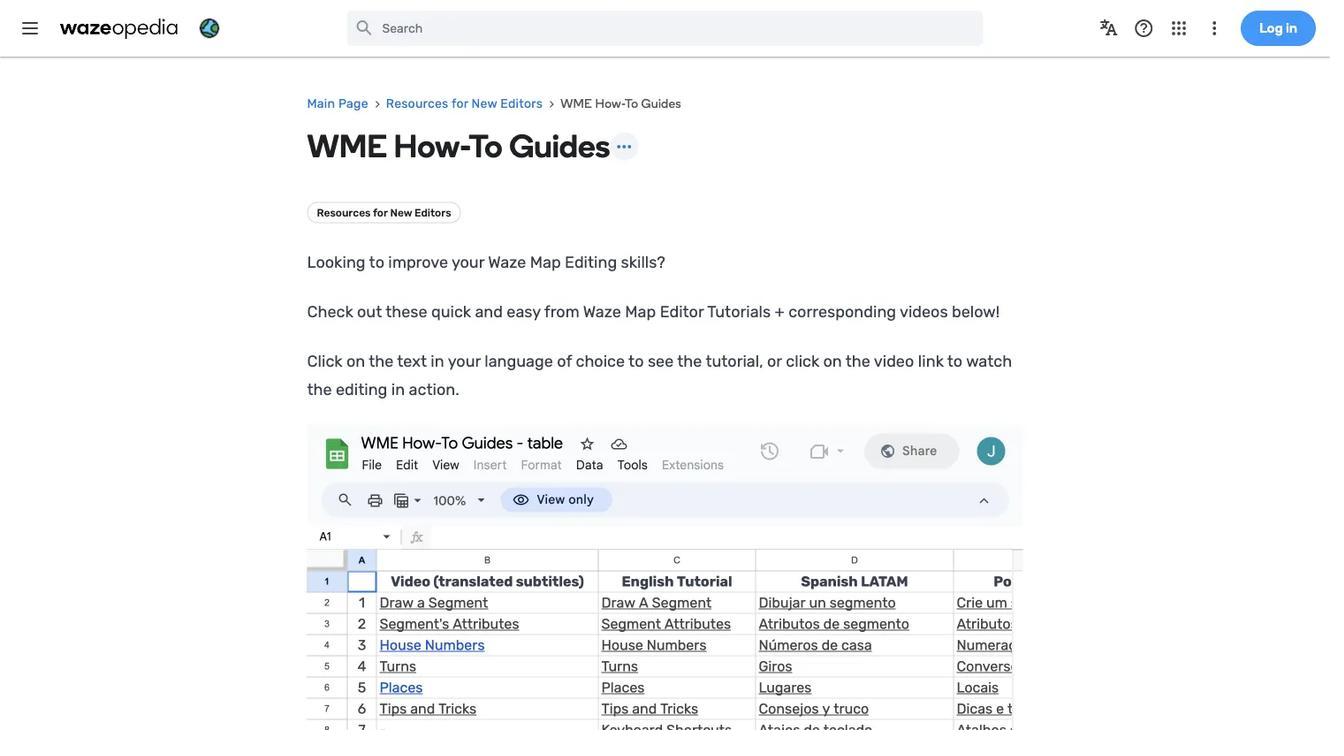 Task type: locate. For each thing, give the bounding box(es) containing it.
in down text at the left
[[391, 380, 405, 399]]

watch
[[966, 351, 1012, 370]]

1 vertical spatial waze
[[583, 302, 621, 321]]

0 horizontal spatial to
[[369, 252, 384, 271]]

0 horizontal spatial in
[[391, 380, 405, 399]]

0 vertical spatial waze
[[488, 252, 526, 271]]

waze
[[488, 252, 526, 271], [583, 302, 621, 321]]

waze up easy
[[488, 252, 526, 271]]

your inside click on the text in your language of choice to see the tutorial, or click on the video link to watch the editing in action.
[[448, 351, 481, 370]]

1 vertical spatial your
[[448, 351, 481, 370]]

1 horizontal spatial in
[[431, 351, 444, 370]]

on
[[346, 351, 365, 370], [823, 351, 842, 370]]

check
[[307, 302, 353, 321]]

map left editor
[[625, 302, 656, 321]]

map left editing at top left
[[530, 252, 561, 271]]

0 vertical spatial map
[[530, 252, 561, 271]]

on right click
[[823, 351, 842, 370]]

1 horizontal spatial on
[[823, 351, 842, 370]]

waze right from
[[583, 302, 621, 321]]

the
[[369, 351, 394, 370], [677, 351, 702, 370], [846, 351, 870, 370], [307, 380, 332, 399]]

to right 'looking'
[[369, 252, 384, 271]]

1 on from the left
[[346, 351, 365, 370]]

your up action.
[[448, 351, 481, 370]]

these
[[386, 302, 427, 321]]

action.
[[409, 380, 459, 399]]

1 horizontal spatial map
[[625, 302, 656, 321]]

editor
[[660, 302, 704, 321]]

to right link
[[947, 351, 963, 370]]

main content
[[254, 92, 1076, 730]]

language
[[485, 351, 553, 370]]

of
[[557, 351, 572, 370]]

in
[[431, 351, 444, 370], [391, 380, 405, 399]]

0 horizontal spatial waze
[[488, 252, 526, 271]]

quick
[[431, 302, 471, 321]]

2 horizontal spatial to
[[947, 351, 963, 370]]

to left see
[[629, 351, 644, 370]]

editing
[[336, 380, 387, 399]]

link
[[918, 351, 944, 370]]

the down "click"
[[307, 380, 332, 399]]

your right improve
[[452, 252, 484, 271]]

1 vertical spatial map
[[625, 302, 656, 321]]

map
[[530, 252, 561, 271], [625, 302, 656, 321]]

0 vertical spatial in
[[431, 351, 444, 370]]

on up editing
[[346, 351, 365, 370]]

improve
[[388, 252, 448, 271]]

0 horizontal spatial map
[[530, 252, 561, 271]]

0 horizontal spatial on
[[346, 351, 365, 370]]

to
[[369, 252, 384, 271], [629, 351, 644, 370], [947, 351, 963, 370]]

in right text at the left
[[431, 351, 444, 370]]

the left video
[[846, 351, 870, 370]]

check out these quick and easy from waze map editor tutorials + corresponding videos below!
[[307, 302, 1000, 321]]

1 horizontal spatial to
[[629, 351, 644, 370]]

text
[[397, 351, 427, 370]]

click
[[786, 351, 819, 370]]

2 on from the left
[[823, 351, 842, 370]]

your
[[452, 252, 484, 271], [448, 351, 481, 370]]

tutorial,
[[706, 351, 763, 370]]

videos
[[900, 302, 948, 321]]



Task type: describe. For each thing, give the bounding box(es) containing it.
out
[[357, 302, 382, 321]]

below!
[[952, 302, 1000, 321]]

click on the text in your language of choice to see the tutorial, or click on the video link to watch the editing in action.
[[307, 351, 1012, 399]]

looking to improve your waze map editing skills?
[[307, 252, 665, 271]]

skills?
[[621, 252, 665, 271]]

editing
[[565, 252, 617, 271]]

from
[[544, 302, 580, 321]]

corresponding
[[789, 302, 896, 321]]

the right see
[[677, 351, 702, 370]]

the left text at the left
[[369, 351, 394, 370]]

1 horizontal spatial waze
[[583, 302, 621, 321]]

video
[[874, 351, 914, 370]]

+
[[775, 302, 785, 321]]

and
[[475, 302, 503, 321]]

1 vertical spatial in
[[391, 380, 405, 399]]

or
[[767, 351, 782, 370]]

tutorials
[[707, 302, 771, 321]]

0 vertical spatial your
[[452, 252, 484, 271]]

main content containing looking to improve your waze map editing skills?
[[254, 92, 1076, 730]]

looking
[[307, 252, 366, 271]]

click
[[307, 351, 342, 370]]

choice
[[576, 351, 625, 370]]

see
[[648, 351, 674, 370]]

easy
[[507, 302, 541, 321]]



Task type: vqa. For each thing, say whether or not it's contained in the screenshot.
'Zoom in' "icon"
no



